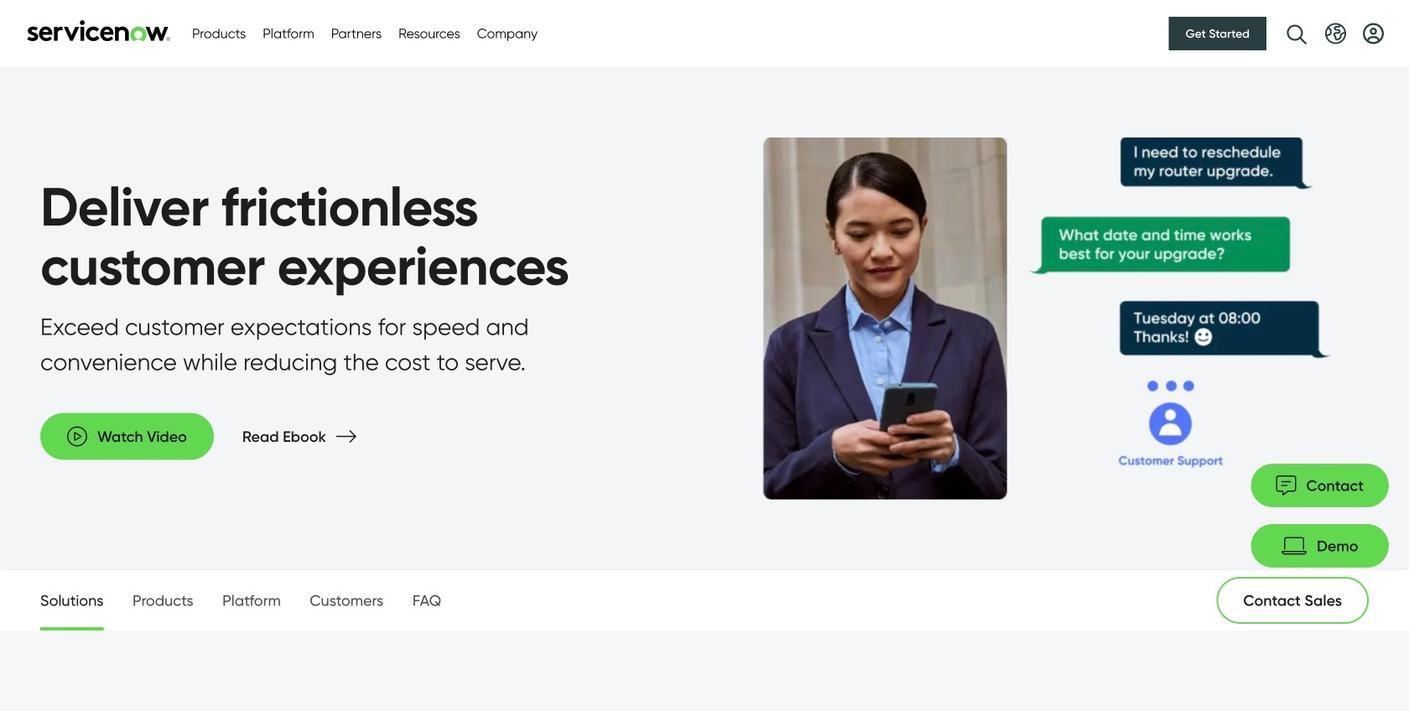 Task type: locate. For each thing, give the bounding box(es) containing it.
select your country image
[[1326, 23, 1347, 44]]

go to servicenow account image
[[1364, 23, 1385, 44]]



Task type: vqa. For each thing, say whether or not it's contained in the screenshot.
Load
no



Task type: describe. For each thing, give the bounding box(es) containing it.
servicenow image
[[25, 20, 172, 42]]



